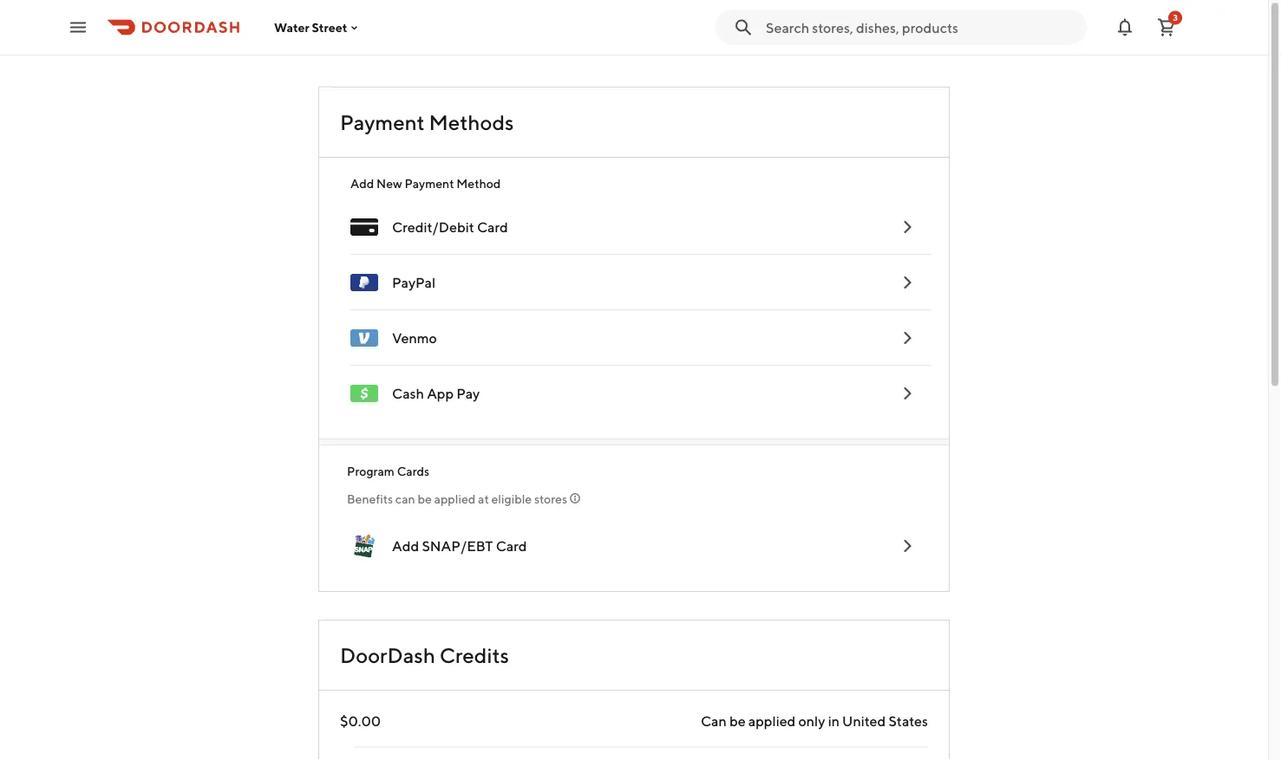 Task type: vqa. For each thing, say whether or not it's contained in the screenshot.
3
yes



Task type: describe. For each thing, give the bounding box(es) containing it.
$0.00
[[340, 714, 381, 730]]

credits
[[440, 643, 509, 668]]

credit/debit card
[[392, 219, 508, 236]]

program cards
[[347, 465, 430, 479]]

benefits can be applied at eligible stores button
[[347, 491, 921, 508]]

add for add snap/ebt card
[[392, 538, 419, 555]]

water street button
[[274, 20, 361, 34]]

benefits can be applied at eligible stores
[[347, 492, 568, 507]]

stores
[[534, 492, 568, 507]]

water
[[274, 20, 309, 34]]

5 items, open order cart image
[[1157, 17, 1177, 38]]

snap/ebt
[[422, 538, 493, 555]]

card inside menu
[[477, 219, 508, 236]]

cash
[[392, 386, 424, 402]]

only
[[799, 714, 826, 730]]

add new payment method image
[[897, 272, 918, 293]]

eligible
[[492, 492, 532, 507]]

1 vertical spatial be
[[730, 714, 746, 730]]

3 button
[[1150, 10, 1184, 45]]

cash app pay
[[392, 386, 480, 402]]

new
[[377, 177, 402, 191]]

applied inside button
[[434, 492, 476, 507]]

methods
[[429, 110, 514, 134]]

payment inside menu
[[405, 177, 454, 191]]

can
[[396, 492, 415, 507]]

credit/debit
[[392, 219, 474, 236]]

can be applied only in united states
[[701, 714, 928, 730]]

add new payment method image for card
[[897, 217, 918, 238]]

app
[[427, 386, 454, 402]]

states
[[889, 714, 928, 730]]

payment methods
[[340, 110, 514, 134]]

add new payment method image for app
[[897, 384, 918, 404]]

benefits
[[347, 492, 393, 507]]

in
[[828, 714, 840, 730]]

menu containing credit/debit card
[[337, 175, 932, 422]]

united
[[843, 714, 886, 730]]



Task type: locate. For each thing, give the bounding box(es) containing it.
1 vertical spatial applied
[[749, 714, 796, 730]]

card down 'method'
[[477, 219, 508, 236]]

4 add new payment method image from the top
[[897, 536, 918, 557]]

add left new
[[351, 177, 374, 191]]

add new payment method
[[351, 177, 501, 191]]

0 vertical spatial be
[[418, 492, 432, 507]]

add new payment method image for snap/ebt
[[897, 536, 918, 557]]

can
[[701, 714, 727, 730]]

be inside button
[[418, 492, 432, 507]]

payment
[[340, 110, 425, 134], [405, 177, 454, 191]]

show menu image
[[351, 213, 378, 241]]

open menu image
[[68, 17, 89, 38]]

card
[[477, 219, 508, 236], [496, 538, 527, 555]]

add snap/ebt card image
[[351, 533, 378, 561]]

payment up new
[[340, 110, 425, 134]]

1 horizontal spatial applied
[[749, 714, 796, 730]]

2 add new payment method image from the top
[[897, 328, 918, 349]]

notification bell image
[[1115, 17, 1136, 38]]

be right the can
[[418, 492, 432, 507]]

1 horizontal spatial be
[[730, 714, 746, 730]]

0 horizontal spatial applied
[[434, 492, 476, 507]]

card down 'eligible'
[[496, 538, 527, 555]]

water street
[[274, 20, 347, 34]]

menu
[[337, 175, 932, 422]]

payment right new
[[405, 177, 454, 191]]

doordash credits
[[340, 643, 509, 668]]

applied
[[434, 492, 476, 507], [749, 714, 796, 730]]

1 add new payment method image from the top
[[897, 217, 918, 238]]

method
[[457, 177, 501, 191]]

cards
[[397, 465, 430, 479]]

add snap/ebt card
[[392, 538, 527, 555]]

add right add snap/ebt card icon
[[392, 538, 419, 555]]

3
[[1173, 13, 1178, 23]]

applied left at
[[434, 492, 476, 507]]

0 vertical spatial card
[[477, 219, 508, 236]]

1 vertical spatial card
[[496, 538, 527, 555]]

be
[[418, 492, 432, 507], [730, 714, 746, 730]]

venmo
[[392, 330, 437, 347]]

doordash
[[340, 643, 436, 668]]

0 horizontal spatial add
[[351, 177, 374, 191]]

Store search: begin typing to search for stores available on DoorDash text field
[[766, 18, 1077, 37]]

0 vertical spatial payment
[[340, 110, 425, 134]]

applied left only
[[749, 714, 796, 730]]

1 vertical spatial payment
[[405, 177, 454, 191]]

3 add new payment method image from the top
[[897, 384, 918, 404]]

be right can
[[730, 714, 746, 730]]

add for add new payment method
[[351, 177, 374, 191]]

0 horizontal spatial be
[[418, 492, 432, 507]]

add new payment method image
[[897, 217, 918, 238], [897, 328, 918, 349], [897, 384, 918, 404], [897, 536, 918, 557]]

1 horizontal spatial add
[[392, 538, 419, 555]]

add
[[351, 177, 374, 191], [392, 538, 419, 555]]

paypal
[[392, 275, 436, 291]]

pay
[[457, 386, 480, 402]]

1 vertical spatial add
[[392, 538, 419, 555]]

add inside menu
[[351, 177, 374, 191]]

0 vertical spatial add
[[351, 177, 374, 191]]

at
[[478, 492, 489, 507]]

street
[[312, 20, 347, 34]]

program
[[347, 465, 395, 479]]

0 vertical spatial applied
[[434, 492, 476, 507]]



